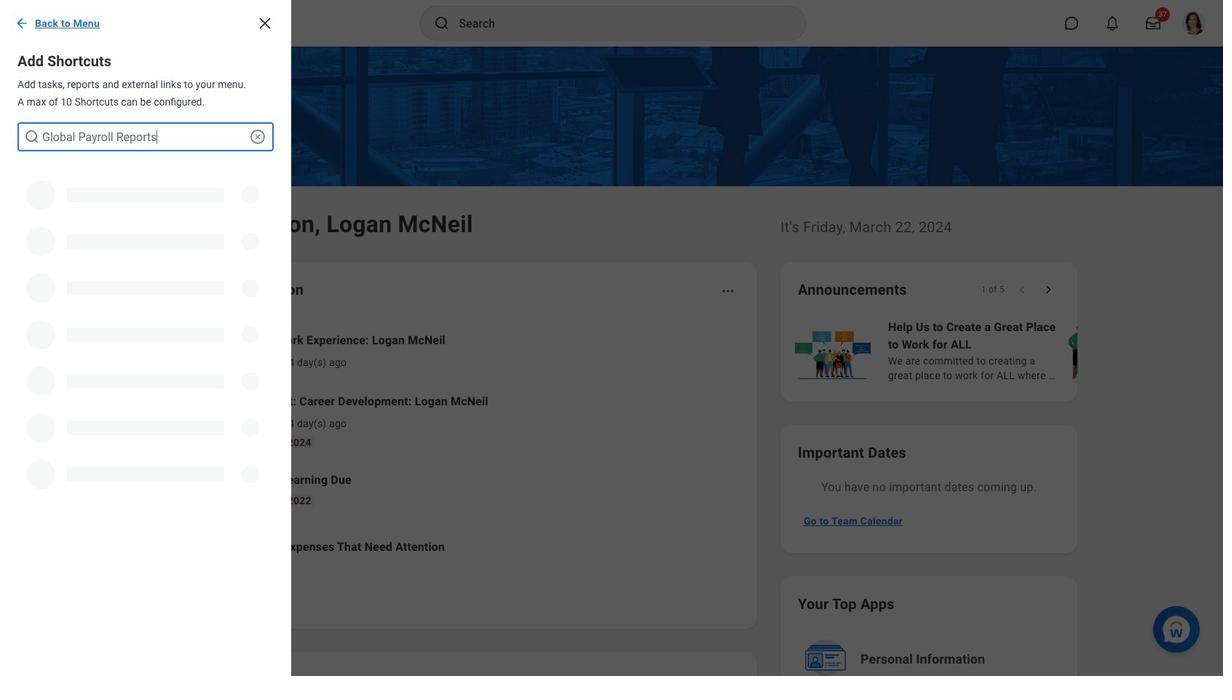 Task type: locate. For each thing, give the bounding box(es) containing it.
status
[[981, 284, 1005, 296]]

book open image
[[184, 478, 206, 500]]

inbox image
[[184, 410, 206, 432]]

chevron left small image
[[1015, 282, 1029, 297]]

x image
[[256, 15, 274, 32]]

Search field
[[17, 122, 274, 151]]

main content
[[0, 47, 1223, 676]]

list
[[792, 317, 1223, 384], [163, 320, 740, 577]]

banner
[[0, 0, 1223, 47]]



Task type: vqa. For each thing, say whether or not it's contained in the screenshot.
Justify image
no



Task type: describe. For each thing, give the bounding box(es) containing it.
profile logan mcneil element
[[1174, 7, 1214, 39]]

search image
[[433, 15, 450, 32]]

inbox image
[[184, 340, 206, 362]]

arrow left image
[[15, 16, 29, 31]]

global navigation dialog
[[0, 0, 291, 676]]

inbox large image
[[1146, 16, 1160, 31]]

chevron right small image
[[1041, 282, 1056, 297]]

0 horizontal spatial list
[[163, 320, 740, 577]]

1 horizontal spatial list
[[792, 317, 1223, 384]]

notifications large image
[[1105, 16, 1120, 31]]

x circle image
[[249, 128, 266, 146]]

search image
[[23, 128, 41, 146]]



